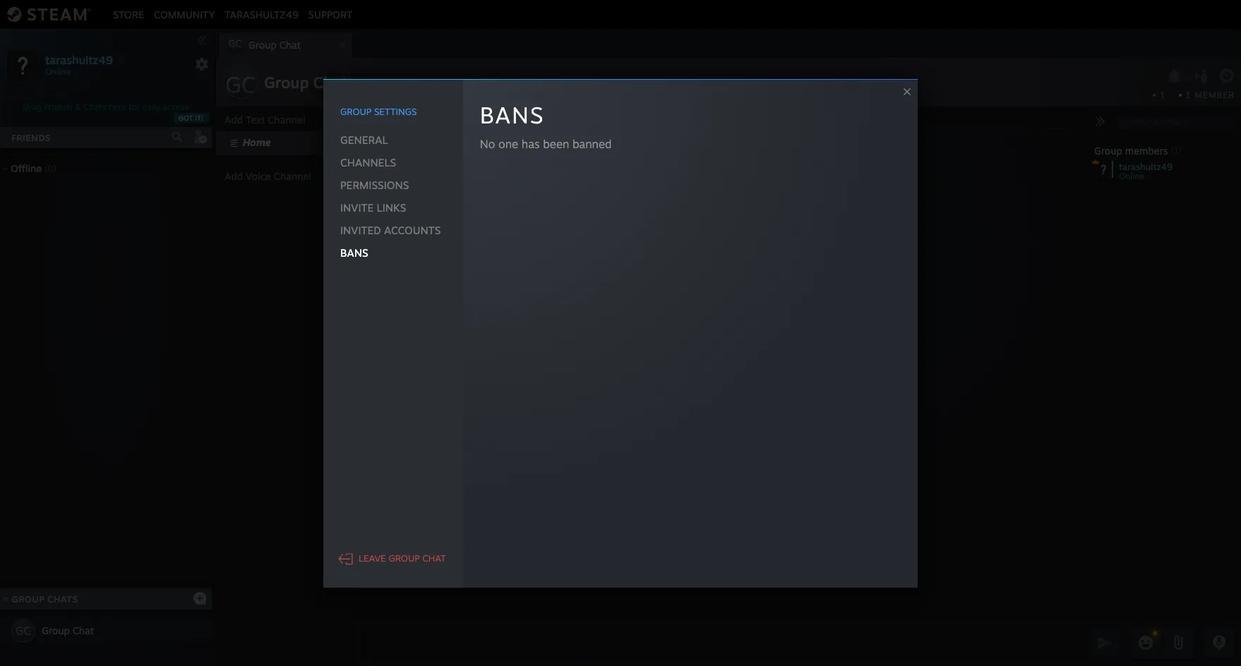 Task type: vqa. For each thing, say whether or not it's contained in the screenshot.
INDUSTRIAL
no



Task type: describe. For each thing, give the bounding box(es) containing it.
search my friends list image
[[171, 131, 184, 143]]

banned
[[573, 137, 612, 151]]

chat up unpin channel list image
[[313, 73, 348, 92]]

voice
[[246, 170, 271, 182]]

add a friend image
[[192, 129, 208, 145]]

links
[[377, 201, 406, 214]]

invite
[[340, 201, 374, 214]]

create a group chat image
[[193, 592, 207, 606]]

send special image
[[1170, 635, 1187, 652]]

manage friends list settings image
[[195, 57, 209, 71]]

group chats
[[12, 594, 78, 605]]

group members
[[1095, 145, 1169, 157]]

gc inside gc group chat
[[228, 37, 242, 49]]

support
[[309, 8, 353, 20]]

close this tab image
[[335, 41, 350, 49]]

0 horizontal spatial tarashultz49
[[45, 53, 113, 67]]

add voice channel
[[225, 170, 312, 182]]

manage group chat settings image
[[1220, 69, 1238, 87]]

gc group chat
[[228, 37, 301, 51]]

1 member
[[1187, 90, 1235, 100]]

drag
[[23, 102, 42, 112]]

add for add text channel
[[225, 114, 243, 126]]

group settings
[[340, 106, 417, 117]]

chat down group chats
[[73, 625, 94, 637]]

0 vertical spatial group chat
[[264, 73, 348, 92]]

2023
[[603, 125, 621, 133]]

one
[[499, 137, 518, 151]]

text
[[246, 114, 265, 126]]

2 vertical spatial tarashultz49
[[1119, 161, 1173, 172]]

submit image
[[1096, 634, 1115, 652]]

chat right leave
[[423, 553, 446, 564]]

friday,
[[532, 125, 553, 133]]

members
[[1126, 145, 1169, 157]]

drag friends & chats here for easy access
[[23, 102, 189, 112]]

leave group chat
[[359, 553, 446, 564]]

add text channel
[[225, 114, 305, 126]]

collapse chats list image
[[0, 597, 16, 603]]

unpin channel list image
[[333, 110, 352, 129]]

0 horizontal spatial group chat
[[42, 625, 94, 637]]

chat inside gc group chat
[[280, 39, 301, 51]]

channel for add voice channel
[[274, 170, 312, 182]]

access
[[163, 102, 189, 112]]

invited
[[340, 224, 381, 237]]

2 vertical spatial gc
[[16, 624, 31, 638]]

community
[[154, 8, 215, 20]]

1 vertical spatial gc
[[225, 71, 256, 99]]

channels
[[340, 156, 396, 169]]

1 horizontal spatial tarashultz49
[[225, 8, 299, 20]]

community link
[[149, 8, 220, 20]]

17,
[[592, 125, 601, 133]]

home
[[243, 136, 271, 148]]

invited accounts
[[340, 224, 441, 237]]

november
[[555, 125, 589, 133]]

leave
[[359, 553, 386, 564]]



Task type: locate. For each thing, give the bounding box(es) containing it.
1 horizontal spatial group chat
[[264, 73, 348, 92]]

0 vertical spatial channel
[[268, 114, 305, 126]]

group chat
[[264, 73, 348, 92], [42, 625, 94, 637]]

tarashultz49 up gc group chat
[[225, 8, 299, 20]]

1 vertical spatial tarashultz49
[[45, 53, 113, 67]]

gc up text
[[225, 71, 256, 99]]

bans down invited
[[340, 246, 368, 260]]

settings
[[374, 106, 417, 117]]

group chat down group chats
[[42, 625, 94, 637]]

store link
[[108, 8, 149, 20]]

member
[[1195, 90, 1235, 100]]

1 horizontal spatial 1
[[1187, 90, 1192, 100]]

0 vertical spatial tarashultz49
[[225, 8, 299, 20]]

chats right &
[[84, 102, 106, 112]]

0 vertical spatial gc
[[228, 37, 242, 49]]

friends down drag
[[11, 132, 51, 143]]

tarashultz49 link
[[220, 8, 304, 20]]

permissions
[[340, 178, 409, 192]]

channel
[[268, 114, 305, 126], [274, 170, 312, 182]]

1 left member
[[1187, 90, 1192, 100]]

online
[[1119, 171, 1145, 182]]

has
[[522, 137, 540, 151]]

friends left &
[[44, 102, 73, 112]]

been
[[543, 137, 570, 151]]

group inside gc group chat
[[249, 39, 277, 51]]

store
[[113, 8, 144, 20]]

0 vertical spatial chats
[[84, 102, 106, 112]]

0 vertical spatial add
[[225, 114, 243, 126]]

1 vertical spatial bans
[[340, 246, 368, 260]]

2 1 from the left
[[1187, 90, 1192, 100]]

channel right text
[[268, 114, 305, 126]]

add for add voice channel
[[225, 170, 243, 182]]

1 horizontal spatial bans
[[480, 101, 545, 129]]

0 horizontal spatial bans
[[340, 246, 368, 260]]

1 add from the top
[[225, 114, 243, 126]]

add left text
[[225, 114, 243, 126]]

None text field
[[362, 626, 1086, 661]]

manage notification settings image
[[1166, 69, 1184, 84]]

friday, november 17, 2023
[[532, 125, 621, 133]]

0 vertical spatial bans
[[480, 101, 545, 129]]

0 horizontal spatial 1
[[1161, 90, 1165, 100]]

add left voice
[[225, 170, 243, 182]]

group
[[249, 39, 277, 51], [264, 73, 309, 92], [340, 106, 372, 117], [1095, 145, 1123, 157], [389, 553, 420, 564], [12, 594, 45, 605], [42, 625, 70, 637]]

gc down collapse chats list image
[[16, 624, 31, 638]]

accounts
[[384, 224, 441, 237]]

1 vertical spatial channel
[[274, 170, 312, 182]]

gc
[[228, 37, 242, 49], [225, 71, 256, 99], [16, 624, 31, 638]]

0 horizontal spatial chats
[[47, 594, 78, 605]]

1 1 from the left
[[1161, 90, 1165, 100]]

1 vertical spatial friends
[[11, 132, 51, 143]]

for
[[129, 102, 140, 112]]

tarashultz49
[[225, 8, 299, 20], [45, 53, 113, 67], [1119, 161, 1173, 172]]

2 add from the top
[[225, 170, 243, 182]]

&
[[75, 102, 81, 112]]

bans
[[480, 101, 545, 129], [340, 246, 368, 260]]

add
[[225, 114, 243, 126], [225, 170, 243, 182]]

chats right collapse chats list image
[[47, 594, 78, 605]]

1 vertical spatial group chat
[[42, 625, 94, 637]]

offline
[[11, 162, 42, 174]]

gc down tarashultz49 link
[[228, 37, 242, 49]]

tarashultz49 online
[[1119, 161, 1173, 182]]

easy
[[142, 102, 160, 112]]

no one has been banned
[[480, 137, 612, 151]]

1 horizontal spatial chats
[[84, 102, 106, 112]]

support link
[[304, 8, 357, 20]]

1
[[1161, 90, 1165, 100], [1187, 90, 1192, 100]]

0 vertical spatial friends
[[44, 102, 73, 112]]

chat
[[280, 39, 301, 51], [313, 73, 348, 92], [423, 553, 446, 564], [73, 625, 94, 637]]

here
[[109, 102, 126, 112]]

Filter by Name text field
[[1115, 113, 1236, 131]]

chats
[[84, 102, 106, 112], [47, 594, 78, 605]]

bans up one
[[480, 101, 545, 129]]

1 vertical spatial add
[[225, 170, 243, 182]]

tarashultz49 up &
[[45, 53, 113, 67]]

channel right voice
[[274, 170, 312, 182]]

1 up filter by name text box
[[1161, 90, 1165, 100]]

friends
[[44, 102, 73, 112], [11, 132, 51, 143]]

tarashultz49 down "members"
[[1119, 161, 1173, 172]]

invite a friend to this group chat image
[[1193, 67, 1211, 85]]

1 vertical spatial chats
[[47, 594, 78, 605]]

channel for add text channel
[[268, 114, 305, 126]]

collapse member list image
[[1095, 116, 1106, 127]]

2 horizontal spatial tarashultz49
[[1119, 161, 1173, 172]]

invite links
[[340, 201, 406, 214]]

general
[[340, 133, 388, 147]]

1 for 1 member
[[1187, 90, 1192, 100]]

group chat down close this tab "icon"
[[264, 73, 348, 92]]

chat down tarashultz49 link
[[280, 39, 301, 51]]

1 for 1
[[1161, 90, 1165, 100]]

no
[[480, 137, 495, 151]]



